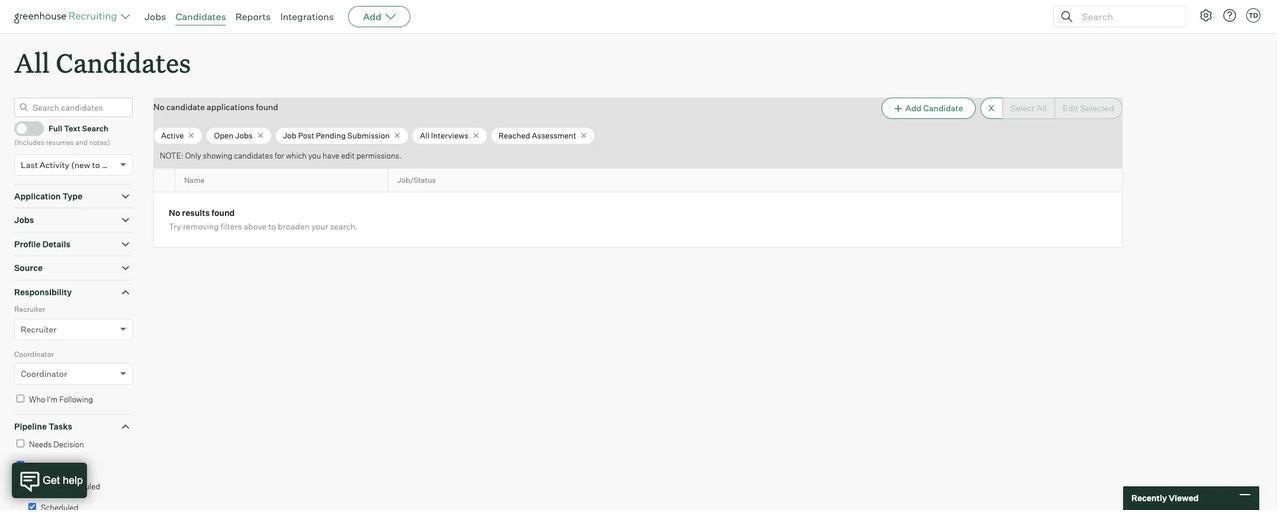 Task type: vqa. For each thing, say whether or not it's contained in the screenshot.
bottommost HIRING
no



Task type: locate. For each thing, give the bounding box(es) containing it.
applications
[[207, 102, 254, 112]]

0 vertical spatial coordinator
[[14, 350, 54, 359]]

0 vertical spatial add
[[363, 11, 382, 23]]

0 vertical spatial to
[[92, 160, 100, 170]]

active
[[161, 131, 184, 140]]

last activity (new to old)
[[21, 160, 117, 170]]

candidates down jobs link
[[56, 45, 191, 80]]

to left old)
[[92, 160, 100, 170]]

showing
[[203, 151, 233, 161]]

all down greenhouse recruiting image
[[14, 45, 50, 80]]

application
[[14, 191, 61, 201]]

pending
[[316, 131, 346, 140]]

found inside no results found try removing filters above to broaden your search.
[[212, 208, 235, 218]]

greenhouse recruiting image
[[14, 9, 121, 24]]

td
[[1249, 11, 1259, 20]]

0 horizontal spatial all interviews
[[29, 461, 76, 471]]

interviews
[[431, 131, 469, 140], [40, 461, 76, 471]]

checkmark image
[[20, 124, 28, 132]]

0 horizontal spatial no
[[153, 102, 165, 112]]

permissions.
[[357, 151, 402, 161]]

1 horizontal spatial interviews
[[431, 131, 469, 140]]

tasks
[[49, 422, 72, 432]]

candidates
[[176, 11, 226, 23], [56, 45, 191, 80]]

old)
[[102, 160, 117, 170]]

application type
[[14, 191, 82, 201]]

add for add
[[363, 11, 382, 23]]

all interviews up be
[[29, 461, 76, 471]]

reached
[[499, 131, 531, 140]]

0 vertical spatial found
[[256, 102, 278, 112]]

coordinator
[[14, 350, 54, 359], [21, 369, 67, 379]]

1 vertical spatial no
[[169, 208, 180, 218]]

1 vertical spatial found
[[212, 208, 235, 218]]

following
[[59, 395, 93, 405]]

0 vertical spatial no
[[153, 102, 165, 112]]

to right above at the top left
[[269, 222, 276, 232]]

full
[[49, 124, 62, 133]]

1 horizontal spatial no
[[169, 208, 180, 218]]

1 vertical spatial all interviews
[[29, 461, 76, 471]]

job
[[283, 131, 297, 140]]

jobs link
[[145, 11, 166, 23]]

0 horizontal spatial add
[[363, 11, 382, 23]]

0 vertical spatial all interviews
[[420, 131, 469, 140]]

reports link
[[236, 11, 271, 23]]

found up filters at the top
[[212, 208, 235, 218]]

1 vertical spatial add
[[906, 103, 922, 113]]

all interviews up job/status
[[420, 131, 469, 140]]

have
[[323, 151, 340, 161]]

found right applications
[[256, 102, 278, 112]]

1 horizontal spatial add
[[906, 103, 922, 113]]

notes)
[[89, 138, 110, 147]]

found
[[256, 102, 278, 112], [212, 208, 235, 218]]

1 vertical spatial to
[[269, 222, 276, 232]]

0 vertical spatial all
[[14, 45, 50, 80]]

filters
[[221, 222, 242, 232]]

interviews up job/status
[[431, 131, 469, 140]]

all
[[14, 45, 50, 80], [420, 131, 430, 140], [29, 461, 38, 471]]

add inside popup button
[[363, 11, 382, 23]]

all interviews
[[420, 131, 469, 140], [29, 461, 76, 471]]

0 horizontal spatial found
[[212, 208, 235, 218]]

to
[[41, 482, 50, 492]]

1 horizontal spatial to
[[269, 222, 276, 232]]

i'm
[[47, 395, 58, 405]]

0 horizontal spatial interviews
[[40, 461, 76, 471]]

candidates right jobs link
[[176, 11, 226, 23]]

add candidate link
[[882, 98, 976, 119]]

which
[[286, 151, 307, 161]]

note:
[[160, 151, 184, 161]]

(new
[[71, 160, 90, 170]]

no inside no results found try removing filters above to broaden your search.
[[169, 208, 180, 218]]

submission
[[348, 131, 390, 140]]

open jobs
[[214, 131, 253, 140]]

jobs left candidates link
[[145, 11, 166, 23]]

details
[[42, 239, 70, 249]]

no up try
[[169, 208, 180, 218]]

no
[[153, 102, 165, 112], [169, 208, 180, 218]]

1 vertical spatial jobs
[[235, 131, 253, 140]]

td button
[[1245, 6, 1264, 25]]

and
[[75, 138, 88, 147]]

type
[[62, 191, 82, 201]]

above
[[244, 222, 267, 232]]

Who I'm Following checkbox
[[17, 395, 24, 403]]

1 vertical spatial recruiter
[[21, 324, 57, 335]]

1 vertical spatial candidates
[[56, 45, 191, 80]]

To Be Scheduled checkbox
[[28, 482, 36, 490]]

jobs
[[145, 11, 166, 23], [235, 131, 253, 140], [14, 215, 34, 225]]

0 vertical spatial interviews
[[431, 131, 469, 140]]

pipeline
[[14, 422, 47, 432]]

add
[[363, 11, 382, 23], [906, 103, 922, 113]]

no left the candidate
[[153, 102, 165, 112]]

integrations
[[280, 11, 334, 23]]

only
[[185, 151, 201, 161]]

activity
[[40, 160, 69, 170]]

jobs right open
[[235, 131, 253, 140]]

add for add candidate
[[906, 103, 922, 113]]

1 horizontal spatial jobs
[[145, 11, 166, 23]]

2 vertical spatial jobs
[[14, 215, 34, 225]]

all right all interviews checkbox
[[29, 461, 38, 471]]

decision
[[53, 440, 84, 450]]

interviews down needs decision
[[40, 461, 76, 471]]

you
[[308, 151, 321, 161]]

0 vertical spatial jobs
[[145, 11, 166, 23]]

1 vertical spatial interviews
[[40, 461, 76, 471]]

jobs up profile
[[14, 215, 34, 225]]

try
[[169, 222, 181, 232]]

configure image
[[1200, 8, 1214, 23]]

text
[[64, 124, 80, 133]]

all up job/status
[[420, 131, 430, 140]]

recruiter
[[14, 305, 45, 314], [21, 324, 57, 335]]

to
[[92, 160, 100, 170], [269, 222, 276, 232]]

1 horizontal spatial all interviews
[[420, 131, 469, 140]]



Task type: describe. For each thing, give the bounding box(es) containing it.
candidate
[[166, 102, 205, 112]]

profile details
[[14, 239, 70, 249]]

needs
[[29, 440, 52, 450]]

your
[[312, 222, 328, 232]]

viewed
[[1169, 494, 1199, 504]]

job/status
[[398, 176, 436, 185]]

1 vertical spatial all
[[420, 131, 430, 140]]

coordinator element
[[14, 349, 133, 393]]

for
[[275, 151, 284, 161]]

x link
[[981, 98, 1003, 119]]

no candidate applications found
[[153, 102, 278, 112]]

candidates link
[[176, 11, 226, 23]]

all candidates
[[14, 45, 191, 80]]

recruiter element
[[14, 304, 133, 349]]

x
[[989, 103, 995, 113]]

search
[[82, 124, 108, 133]]

candidate
[[924, 103, 964, 113]]

All Interviews checkbox
[[17, 461, 24, 469]]

scheduled
[[63, 482, 100, 492]]

Search text field
[[1079, 8, 1175, 25]]

last activity (new to old) option
[[21, 160, 117, 170]]

open
[[214, 131, 234, 140]]

0 vertical spatial recruiter
[[14, 305, 45, 314]]

recently
[[1132, 494, 1168, 504]]

candidates
[[234, 151, 273, 161]]

full text search (includes resumes and notes)
[[14, 124, 110, 147]]

profile
[[14, 239, 41, 249]]

td button
[[1247, 8, 1261, 23]]

responsibility
[[14, 287, 72, 297]]

note: only showing candidates for which you have edit permissions.
[[160, 151, 402, 161]]

no for no candidate applications found
[[153, 102, 165, 112]]

recently viewed
[[1132, 494, 1199, 504]]

needs decision
[[29, 440, 84, 450]]

post
[[298, 131, 314, 140]]

0 horizontal spatial jobs
[[14, 215, 34, 225]]

add candidate
[[906, 103, 964, 113]]

broaden
[[278, 222, 310, 232]]

integrations link
[[280, 11, 334, 23]]

source
[[14, 263, 43, 273]]

assessment
[[532, 131, 577, 140]]

results
[[182, 208, 210, 218]]

no results found try removing filters above to broaden your search.
[[169, 208, 358, 232]]

0 horizontal spatial to
[[92, 160, 100, 170]]

reached assessment
[[499, 131, 577, 140]]

to inside no results found try removing filters above to broaden your search.
[[269, 222, 276, 232]]

resumes
[[46, 138, 74, 147]]

reports
[[236, 11, 271, 23]]

to be scheduled
[[41, 482, 100, 492]]

be
[[52, 482, 61, 492]]

last
[[21, 160, 38, 170]]

who
[[29, 395, 45, 405]]

1 horizontal spatial found
[[256, 102, 278, 112]]

(includes
[[14, 138, 44, 147]]

0 vertical spatial candidates
[[176, 11, 226, 23]]

1 vertical spatial coordinator
[[21, 369, 67, 379]]

no for no results found try removing filters above to broaden your search.
[[169, 208, 180, 218]]

Needs Decision checkbox
[[17, 440, 24, 448]]

search.
[[330, 222, 358, 232]]

2 vertical spatial all
[[29, 461, 38, 471]]

name
[[184, 176, 205, 185]]

2 horizontal spatial jobs
[[235, 131, 253, 140]]

add button
[[348, 6, 411, 27]]

job post pending submission
[[283, 131, 390, 140]]

removing
[[183, 222, 219, 232]]

who i'm following
[[29, 395, 93, 405]]

Scheduled checkbox
[[28, 503, 36, 511]]

pipeline tasks
[[14, 422, 72, 432]]

Search candidates field
[[14, 98, 133, 117]]

edit
[[341, 151, 355, 161]]



